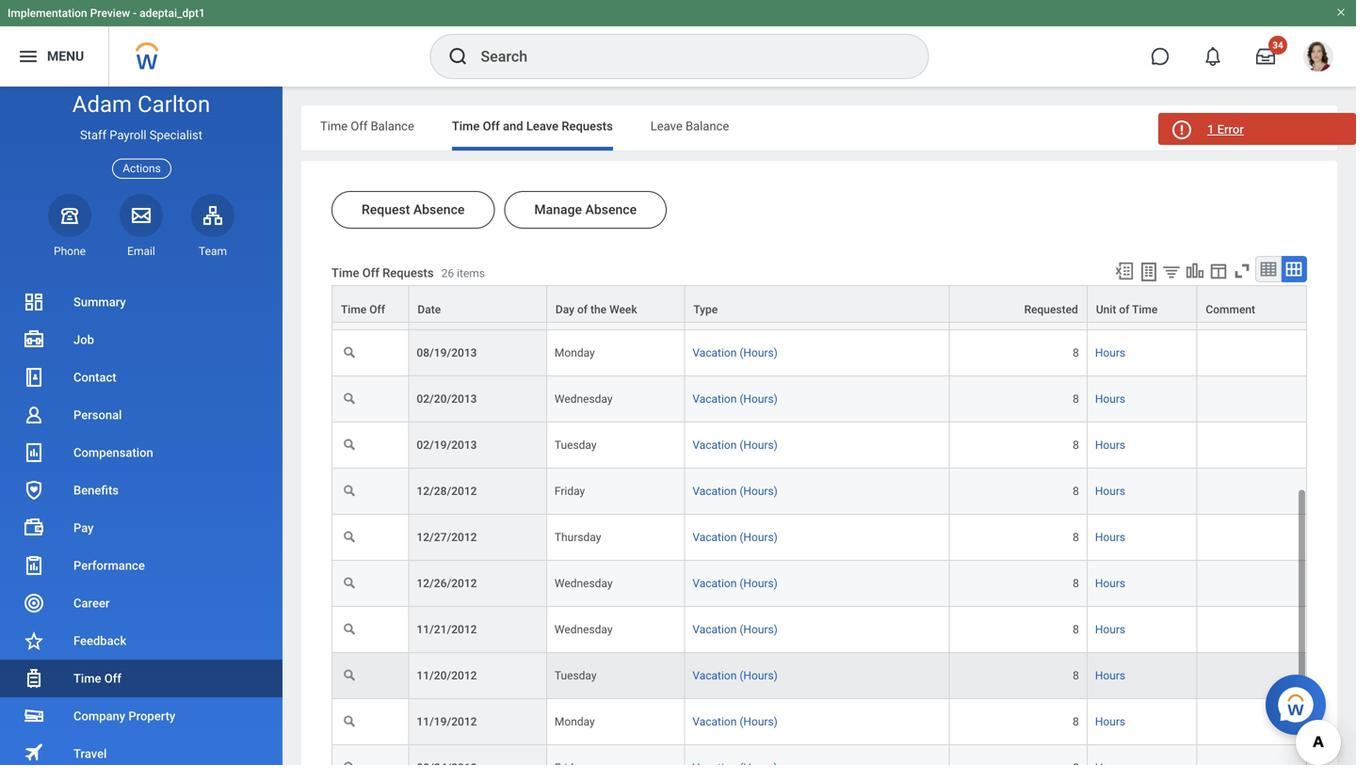 Task type: describe. For each thing, give the bounding box(es) containing it.
row containing 08/20/2013
[[332, 285, 1307, 331]]

vacation (hours) for 12/26/2012
[[693, 577, 778, 591]]

vacation for 11/21/2012
[[693, 624, 737, 637]]

row containing 08/19/2013
[[332, 331, 1307, 377]]

8 for 12/27/2012
[[1073, 531, 1079, 544]]

and
[[503, 119, 523, 133]]

feedback link
[[0, 623, 283, 660]]

of for time
[[1119, 303, 1130, 317]]

pay image
[[23, 517, 45, 540]]

vacation (hours) link for 11/19/2012
[[693, 712, 778, 729]]

unit
[[1096, 303, 1116, 317]]

monday for 11/19/2012
[[555, 716, 595, 729]]

time off inside popup button
[[341, 303, 385, 317]]

week
[[609, 303, 637, 317]]

8 for 11/19/2012
[[1073, 716, 1079, 729]]

(hours) for 11/20/2012
[[740, 670, 778, 683]]

menu
[[47, 49, 84, 64]]

8 for 08/20/2013
[[1073, 301, 1079, 314]]

8 for 11/20/2012
[[1073, 670, 1079, 683]]

carlton
[[138, 91, 210, 118]]

08/20/2013
[[417, 301, 477, 314]]

menu banner
[[0, 0, 1356, 87]]

contact link
[[0, 359, 283, 397]]

hours link for 02/19/2013
[[1095, 435, 1126, 452]]

vacation for 08/19/2013
[[693, 347, 737, 360]]

time off and leave requests
[[452, 119, 613, 133]]

adeptai_dpt1
[[139, 7, 205, 20]]

wednesday for 11/21/2012
[[555, 624, 613, 637]]

cell for 11/19/2012
[[1197, 700, 1307, 746]]

-
[[133, 7, 137, 20]]

pay
[[73, 521, 94, 535]]

preview
[[90, 7, 130, 20]]

hours for 11/20/2012
[[1095, 670, 1126, 683]]

hours link for 12/28/2012
[[1095, 481, 1126, 498]]

1 horizontal spatial requests
[[562, 119, 613, 133]]

type button
[[685, 286, 949, 322]]

notifications large image
[[1204, 47, 1223, 66]]

vacation for 12/26/2012
[[693, 577, 737, 591]]

hours for 08/19/2013
[[1095, 347, 1126, 360]]

implementation
[[8, 7, 87, 20]]

off for requests
[[362, 266, 380, 280]]

phone
[[54, 245, 86, 258]]

02/20/2013
[[417, 393, 477, 406]]

Search Workday  search field
[[481, 36, 890, 77]]

1 leave from the left
[[526, 119, 559, 133]]

email
[[127, 245, 155, 258]]

(hours) for 12/27/2012
[[740, 531, 778, 544]]

error
[[1217, 122, 1244, 137]]

unit of time button
[[1088, 286, 1197, 322]]

request absence button
[[332, 191, 495, 229]]

mail image
[[130, 204, 153, 227]]

benefits image
[[23, 479, 45, 502]]

11/19/2012
[[417, 716, 477, 729]]

contact
[[73, 371, 116, 385]]

row containing 02/19/2013
[[332, 423, 1307, 469]]

cell for 08/19/2013
[[1197, 331, 1307, 377]]

vacation for 11/19/2012
[[693, 716, 737, 729]]

benefits link
[[0, 472, 283, 510]]

hours for 11/21/2012
[[1095, 624, 1126, 637]]

request absence
[[362, 202, 465, 218]]

hours link for 08/19/2013
[[1095, 343, 1126, 360]]

time off button
[[332, 286, 408, 322]]

cell for 02/19/2013
[[1197, 423, 1307, 469]]

hours link for 12/26/2012
[[1095, 574, 1126, 591]]

compensation image
[[23, 442, 45, 464]]

benefits
[[73, 484, 119, 498]]

vacation for 12/28/2012
[[693, 485, 737, 498]]

vacation (hours) for 12/27/2012
[[693, 531, 778, 544]]

email adam carlton element
[[120, 244, 163, 259]]

tuesday for 11/20/2012
[[555, 670, 597, 683]]

vacation (hours) for 02/19/2013
[[693, 439, 778, 452]]

hours for 02/19/2013
[[1095, 439, 1126, 452]]

8 for 12/28/2012
[[1073, 485, 1079, 498]]

thursday
[[555, 531, 601, 544]]

team link
[[191, 194, 235, 259]]

career link
[[0, 585, 283, 623]]

vacation (hours) link for 12/27/2012
[[693, 528, 778, 544]]

row containing 11/19/2012
[[332, 700, 1307, 746]]

row containing time off
[[332, 285, 1307, 323]]

company
[[73, 710, 125, 724]]

11 cell from the top
[[1197, 746, 1307, 766]]

day
[[556, 303, 575, 317]]

travel link
[[0, 736, 283, 766]]

vacation (hours) link for 02/19/2013
[[693, 435, 778, 452]]

phone adam carlton element
[[48, 244, 91, 259]]

26
[[441, 267, 454, 280]]

hours link for 11/21/2012
[[1095, 620, 1126, 637]]

company property link
[[0, 698, 283, 736]]

date
[[418, 303, 441, 317]]

hours for 12/27/2012
[[1095, 531, 1126, 544]]

off inside popup button
[[369, 303, 385, 317]]

cell for 12/27/2012
[[1197, 515, 1307, 561]]

date button
[[409, 286, 546, 322]]

08/19/2013
[[417, 347, 477, 360]]

menu button
[[0, 26, 109, 87]]

12 row from the top
[[332, 746, 1307, 766]]

click to view/edit grid preferences image
[[1208, 261, 1229, 282]]

vacation (hours) for 02/20/2013
[[693, 393, 778, 406]]

the
[[591, 303, 607, 317]]

manage
[[534, 202, 582, 218]]

off for balance
[[351, 119, 368, 133]]

1 (hours) from the top
[[740, 301, 778, 314]]

cell for 11/20/2012
[[1197, 654, 1307, 700]]

requested
[[1024, 303, 1078, 317]]

travel
[[73, 747, 107, 762]]

1 vacation from the top
[[693, 301, 737, 314]]

contact image
[[23, 366, 45, 389]]

hours link for 11/20/2012
[[1095, 666, 1126, 683]]

items
[[457, 267, 485, 280]]

fullscreen image
[[1232, 261, 1253, 282]]

1 vacation (hours) from the top
[[693, 301, 778, 314]]

job
[[73, 333, 94, 347]]

11/20/2012
[[417, 670, 477, 683]]

expand table image
[[1285, 260, 1304, 279]]

12/26/2012
[[417, 577, 477, 591]]

type
[[694, 303, 718, 317]]

cell for 11/21/2012
[[1197, 608, 1307, 654]]

vacation for 12/27/2012
[[693, 531, 737, 544]]

1 error
[[1207, 122, 1244, 137]]

navigation pane region
[[0, 87, 283, 766]]

pay link
[[0, 510, 283, 547]]

personal image
[[23, 404, 45, 427]]

cell for 02/20/2013
[[1197, 377, 1307, 423]]

row containing 11/20/2012
[[332, 654, 1307, 700]]

select to filter grid data image
[[1161, 262, 1182, 282]]

(hours) for 12/28/2012
[[740, 485, 778, 498]]

actions button
[[112, 159, 171, 179]]

phone button
[[48, 194, 91, 259]]

table image
[[1259, 260, 1278, 279]]

row containing 12/28/2012
[[332, 469, 1307, 515]]

inbox large image
[[1256, 47, 1275, 66]]

hours link for 11/19/2012
[[1095, 712, 1126, 729]]

property
[[128, 710, 175, 724]]

time off inside list
[[73, 672, 121, 686]]

wednesday for 02/20/2013
[[555, 393, 613, 406]]

unit of time
[[1096, 303, 1158, 317]]

personal
[[73, 408, 122, 422]]

off inside list
[[104, 672, 121, 686]]

profile logan mcneil image
[[1304, 41, 1334, 75]]

performance link
[[0, 547, 283, 585]]

(hours) for 02/19/2013
[[740, 439, 778, 452]]

cell for 08/20/2013
[[1197, 285, 1307, 331]]

8 for 08/19/2013
[[1073, 347, 1079, 360]]



Task type: vqa. For each thing, say whether or not it's contained in the screenshot.
Phone popup button
yes



Task type: locate. For each thing, give the bounding box(es) containing it.
1 horizontal spatial absence
[[585, 202, 637, 218]]

manage absence button
[[504, 191, 667, 229]]

compensation
[[73, 446, 153, 460]]

8
[[1073, 301, 1079, 314], [1073, 347, 1079, 360], [1073, 393, 1079, 406], [1073, 439, 1079, 452], [1073, 485, 1079, 498], [1073, 531, 1079, 544], [1073, 577, 1079, 591], [1073, 624, 1079, 637], [1073, 670, 1079, 683], [1073, 716, 1079, 729]]

hours link for 02/20/2013
[[1095, 389, 1126, 406]]

7 cell from the top
[[1197, 561, 1307, 608]]

1 horizontal spatial leave
[[651, 119, 683, 133]]

11 row from the top
[[332, 700, 1307, 746]]

of
[[577, 303, 588, 317], [1119, 303, 1130, 317]]

0 vertical spatial wednesday
[[555, 393, 613, 406]]

hours link
[[1095, 297, 1126, 314], [1095, 343, 1126, 360], [1095, 389, 1126, 406], [1095, 435, 1126, 452], [1095, 481, 1126, 498], [1095, 528, 1126, 544], [1095, 574, 1126, 591], [1095, 620, 1126, 637], [1095, 666, 1126, 683], [1095, 712, 1126, 729]]

(hours) for 11/21/2012
[[740, 624, 778, 637]]

vacation (hours) for 11/20/2012
[[693, 670, 778, 683]]

(hours) for 08/19/2013
[[740, 347, 778, 360]]

5 cell from the top
[[1197, 469, 1307, 515]]

1 hours from the top
[[1095, 301, 1126, 314]]

8 for 02/19/2013
[[1073, 439, 1079, 452]]

personal link
[[0, 397, 283, 434]]

5 vacation (hours) from the top
[[693, 485, 778, 498]]

row containing 11/21/2012
[[332, 608, 1307, 654]]

6 (hours) from the top
[[740, 531, 778, 544]]

hours for 11/19/2012
[[1095, 716, 1126, 729]]

off left and
[[483, 119, 500, 133]]

1 horizontal spatial balance
[[686, 119, 729, 133]]

7 row from the top
[[332, 515, 1307, 561]]

1 of from the left
[[577, 303, 588, 317]]

list containing summary
[[0, 284, 283, 766]]

3 (hours) from the top
[[740, 393, 778, 406]]

row containing 12/27/2012
[[332, 515, 1307, 561]]

4 cell from the top
[[1197, 423, 1307, 469]]

staff
[[80, 128, 107, 142]]

vacation for 02/19/2013
[[693, 439, 737, 452]]

8 cell from the top
[[1197, 608, 1307, 654]]

9 row from the top
[[332, 608, 1307, 654]]

4 vacation (hours) from the top
[[693, 439, 778, 452]]

1 vertical spatial monday
[[555, 716, 595, 729]]

1 8 from the top
[[1073, 301, 1079, 314]]

3 vacation (hours) link from the top
[[693, 389, 778, 406]]

4 hours from the top
[[1095, 439, 1126, 452]]

3 8 from the top
[[1073, 393, 1079, 406]]

34
[[1273, 40, 1284, 51]]

2 vertical spatial tuesday
[[555, 670, 597, 683]]

cell for 12/28/2012
[[1197, 469, 1307, 515]]

leave down the search workday search field
[[651, 119, 683, 133]]

1 tuesday from the top
[[555, 301, 597, 314]]

2 balance from the left
[[686, 119, 729, 133]]

1 balance from the left
[[371, 119, 414, 133]]

time
[[320, 119, 348, 133], [452, 119, 480, 133], [332, 266, 359, 280], [341, 303, 367, 317], [1132, 303, 1158, 317], [73, 672, 101, 686]]

off up time off popup button
[[362, 266, 380, 280]]

time off
[[341, 303, 385, 317], [73, 672, 121, 686]]

6 hours from the top
[[1095, 531, 1126, 544]]

specialist
[[150, 128, 202, 142]]

1 horizontal spatial time off
[[341, 303, 385, 317]]

9 vacation (hours) from the top
[[693, 670, 778, 683]]

8 for 12/26/2012
[[1073, 577, 1079, 591]]

hours for 08/20/2013
[[1095, 301, 1126, 314]]

3 vacation from the top
[[693, 393, 737, 406]]

close environment banner image
[[1336, 7, 1347, 18]]

(hours) for 11/19/2012
[[740, 716, 778, 729]]

9 8 from the top
[[1073, 670, 1079, 683]]

1
[[1207, 122, 1214, 137]]

9 vacation (hours) link from the top
[[693, 666, 778, 683]]

10 hours link from the top
[[1095, 712, 1126, 729]]

time inside list
[[73, 672, 101, 686]]

7 vacation from the top
[[693, 577, 737, 591]]

0 vertical spatial requests
[[562, 119, 613, 133]]

balance
[[371, 119, 414, 133], [686, 119, 729, 133]]

0 vertical spatial monday
[[555, 347, 595, 360]]

vacation (hours) for 08/19/2013
[[693, 347, 778, 360]]

2 wednesday from the top
[[555, 577, 613, 591]]

company property
[[73, 710, 175, 724]]

summary link
[[0, 284, 283, 321]]

3 hours link from the top
[[1095, 389, 1126, 406]]

9 cell from the top
[[1197, 654, 1307, 700]]

4 vacation from the top
[[693, 439, 737, 452]]

manage absence
[[534, 202, 637, 218]]

1 row from the top
[[332, 285, 1307, 331]]

vacation (hours)
[[693, 301, 778, 314], [693, 347, 778, 360], [693, 393, 778, 406], [693, 439, 778, 452], [693, 485, 778, 498], [693, 531, 778, 544], [693, 577, 778, 591], [693, 624, 778, 637], [693, 670, 778, 683], [693, 716, 778, 729]]

1 vertical spatial time off
[[73, 672, 121, 686]]

vacation (hours) link for 08/19/2013
[[693, 343, 778, 360]]

monday for 08/19/2013
[[555, 347, 595, 360]]

12/28/2012
[[417, 485, 477, 498]]

time off link
[[0, 660, 283, 698]]

feedback image
[[23, 630, 45, 653]]

of left the
[[577, 303, 588, 317]]

export to worksheets image
[[1138, 261, 1160, 284]]

day of the week button
[[547, 286, 684, 322]]

vacation for 02/20/2013
[[693, 393, 737, 406]]

justify image
[[17, 45, 40, 68]]

5 vacation from the top
[[693, 485, 737, 498]]

2 cell from the top
[[1197, 331, 1307, 377]]

off down time off requests 26 items
[[369, 303, 385, 317]]

export to excel image
[[1114, 261, 1135, 282]]

7 vacation (hours) link from the top
[[693, 574, 778, 591]]

vacation (hours) link for 11/20/2012
[[693, 666, 778, 683]]

2 vacation (hours) from the top
[[693, 347, 778, 360]]

vacation (hours) for 11/21/2012
[[693, 624, 778, 637]]

payroll
[[110, 128, 147, 142]]

comment
[[1206, 303, 1256, 317]]

phone image
[[57, 204, 83, 227]]

wednesday
[[555, 393, 613, 406], [555, 577, 613, 591], [555, 624, 613, 637]]

8 for 11/21/2012
[[1073, 624, 1079, 637]]

absence right the request
[[413, 202, 465, 218]]

8 hours link from the top
[[1095, 620, 1126, 637]]

1 vertical spatial requests
[[383, 266, 434, 280]]

tab list containing time off balance
[[301, 105, 1337, 151]]

tuesday
[[555, 301, 597, 314], [555, 439, 597, 452], [555, 670, 597, 683]]

vacation (hours) for 11/19/2012
[[693, 716, 778, 729]]

9 vacation from the top
[[693, 670, 737, 683]]

5 vacation (hours) link from the top
[[693, 481, 778, 498]]

1 vacation (hours) link from the top
[[693, 297, 778, 314]]

off up the request
[[351, 119, 368, 133]]

6 vacation from the top
[[693, 531, 737, 544]]

leave
[[526, 119, 559, 133], [651, 119, 683, 133]]

summary
[[73, 295, 126, 309]]

0 horizontal spatial of
[[577, 303, 588, 317]]

job link
[[0, 321, 283, 359]]

5 8 from the top
[[1073, 485, 1079, 498]]

8 for 02/20/2013
[[1073, 393, 1079, 406]]

0 horizontal spatial requests
[[383, 266, 434, 280]]

vacation (hours) link for 12/28/2012
[[693, 481, 778, 498]]

hours
[[1095, 301, 1126, 314], [1095, 347, 1126, 360], [1095, 393, 1126, 406], [1095, 439, 1126, 452], [1095, 485, 1126, 498], [1095, 531, 1126, 544], [1095, 577, 1126, 591], [1095, 624, 1126, 637], [1095, 670, 1126, 683], [1095, 716, 1126, 729]]

hours link for 12/27/2012
[[1095, 528, 1126, 544]]

9 hours from the top
[[1095, 670, 1126, 683]]

requests right and
[[562, 119, 613, 133]]

3 vacation (hours) from the top
[[693, 393, 778, 406]]

vacation (hours) link for 02/20/2013
[[693, 389, 778, 406]]

adam carlton
[[72, 91, 210, 118]]

(hours) for 02/20/2013
[[740, 393, 778, 406]]

toolbar
[[1106, 256, 1307, 285]]

requests left the 26 in the top left of the page
[[383, 266, 434, 280]]

6 hours link from the top
[[1095, 528, 1126, 544]]

tuesday for 02/19/2013
[[555, 439, 597, 452]]

row containing 12/26/2012
[[332, 561, 1307, 608]]

8 hours from the top
[[1095, 624, 1126, 637]]

2 vacation from the top
[[693, 347, 737, 360]]

cell for 12/26/2012
[[1197, 561, 1307, 608]]

02/19/2013
[[417, 439, 477, 452]]

1 monday from the top
[[555, 347, 595, 360]]

2 absence from the left
[[585, 202, 637, 218]]

9 hours link from the top
[[1095, 666, 1126, 683]]

leave right and
[[526, 119, 559, 133]]

requested button
[[950, 286, 1087, 322]]

hours for 02/20/2013
[[1095, 393, 1126, 406]]

staff payroll specialist
[[80, 128, 202, 142]]

0 horizontal spatial balance
[[371, 119, 414, 133]]

friday
[[555, 485, 585, 498]]

tuesday for 08/20/2013
[[555, 301, 597, 314]]

absence for request absence
[[413, 202, 465, 218]]

1 horizontal spatial of
[[1119, 303, 1130, 317]]

4 (hours) from the top
[[740, 439, 778, 452]]

absence
[[413, 202, 465, 218], [585, 202, 637, 218]]

4 hours link from the top
[[1095, 435, 1126, 452]]

8 vacation (hours) from the top
[[693, 624, 778, 637]]

team adam carlton element
[[191, 244, 235, 259]]

balance up the request
[[371, 119, 414, 133]]

3 tuesday from the top
[[555, 670, 597, 683]]

0 vertical spatial tuesday
[[555, 301, 597, 314]]

8 (hours) from the top
[[740, 624, 778, 637]]

search image
[[447, 45, 470, 68]]

7 vacation (hours) from the top
[[693, 577, 778, 591]]

2 leave from the left
[[651, 119, 683, 133]]

10 (hours) from the top
[[740, 716, 778, 729]]

1 absence from the left
[[413, 202, 465, 218]]

3 wednesday from the top
[[555, 624, 613, 637]]

absence inside button
[[585, 202, 637, 218]]

2 (hours) from the top
[[740, 347, 778, 360]]

1 vertical spatial wednesday
[[555, 577, 613, 591]]

0 vertical spatial time off
[[341, 303, 385, 317]]

4 vacation (hours) link from the top
[[693, 435, 778, 452]]

8 row from the top
[[332, 561, 1307, 608]]

day of the week
[[556, 303, 637, 317]]

comment button
[[1197, 286, 1306, 322]]

adam
[[72, 91, 132, 118]]

2 of from the left
[[1119, 303, 1130, 317]]

summary image
[[23, 291, 45, 314]]

absence for manage absence
[[585, 202, 637, 218]]

vacation for 11/20/2012
[[693, 670, 737, 683]]

implementation preview -   adeptai_dpt1
[[8, 7, 205, 20]]

0 horizontal spatial leave
[[526, 119, 559, 133]]

feedback
[[73, 634, 126, 648]]

6 8 from the top
[[1073, 531, 1079, 544]]

wednesday for 12/26/2012
[[555, 577, 613, 591]]

4 8 from the top
[[1073, 439, 1079, 452]]

6 row from the top
[[332, 469, 1307, 515]]

off up the company property
[[104, 672, 121, 686]]

time off image
[[23, 668, 45, 690]]

hours for 12/28/2012
[[1095, 485, 1126, 498]]

10 8 from the top
[[1073, 716, 1079, 729]]

1 hours link from the top
[[1095, 297, 1126, 314]]

off
[[351, 119, 368, 133], [483, 119, 500, 133], [362, 266, 380, 280], [369, 303, 385, 317], [104, 672, 121, 686]]

2 8 from the top
[[1073, 347, 1079, 360]]

cell
[[1197, 285, 1307, 331], [1197, 331, 1307, 377], [1197, 377, 1307, 423], [1197, 423, 1307, 469], [1197, 469, 1307, 515], [1197, 515, 1307, 561], [1197, 561, 1307, 608], [1197, 608, 1307, 654], [1197, 654, 1307, 700], [1197, 700, 1307, 746], [1197, 746, 1307, 766]]

2 hours link from the top
[[1095, 343, 1126, 360]]

1 wednesday from the top
[[555, 393, 613, 406]]

request
[[362, 202, 410, 218]]

vacation (hours) link for 12/26/2012
[[693, 574, 778, 591]]

row
[[332, 285, 1307, 331], [332, 285, 1307, 323], [332, 331, 1307, 377], [332, 377, 1307, 423], [332, 423, 1307, 469], [332, 469, 1307, 515], [332, 515, 1307, 561], [332, 561, 1307, 608], [332, 608, 1307, 654], [332, 654, 1307, 700], [332, 700, 1307, 746], [332, 746, 1307, 766]]

tab list
[[301, 105, 1337, 151]]

8 vacation (hours) link from the top
[[693, 620, 778, 637]]

of for the
[[577, 303, 588, 317]]

5 hours from the top
[[1095, 485, 1126, 498]]

3 cell from the top
[[1197, 377, 1307, 423]]

2 tuesday from the top
[[555, 439, 597, 452]]

hours link for 08/20/2013
[[1095, 297, 1126, 314]]

vacation (hours) for 12/28/2012
[[693, 485, 778, 498]]

3 row from the top
[[332, 331, 1307, 377]]

10 vacation from the top
[[693, 716, 737, 729]]

vacation (hours) link for 11/21/2012
[[693, 620, 778, 637]]

8 vacation from the top
[[693, 624, 737, 637]]

requests
[[562, 119, 613, 133], [383, 266, 434, 280]]

row containing 02/20/2013
[[332, 377, 1307, 423]]

list
[[0, 284, 283, 766]]

team
[[199, 245, 227, 258]]

11/21/2012
[[417, 624, 477, 637]]

1 cell from the top
[[1197, 285, 1307, 331]]

0 horizontal spatial time off
[[73, 672, 121, 686]]

0 horizontal spatial absence
[[413, 202, 465, 218]]

off for and
[[483, 119, 500, 133]]

1 vertical spatial tuesday
[[555, 439, 597, 452]]

email button
[[120, 194, 163, 259]]

monday
[[555, 347, 595, 360], [555, 716, 595, 729]]

career
[[73, 597, 110, 611]]

7 hours from the top
[[1095, 577, 1126, 591]]

vacation
[[693, 301, 737, 314], [693, 347, 737, 360], [693, 393, 737, 406], [693, 439, 737, 452], [693, 485, 737, 498], [693, 531, 737, 544], [693, 577, 737, 591], [693, 624, 737, 637], [693, 670, 737, 683], [693, 716, 737, 729]]

10 row from the top
[[332, 654, 1307, 700]]

time off down time off requests 26 items
[[341, 303, 385, 317]]

5 row from the top
[[332, 423, 1307, 469]]

(hours) for 12/26/2012
[[740, 577, 778, 591]]

performance image
[[23, 555, 45, 577]]

2 monday from the top
[[555, 716, 595, 729]]

company property image
[[23, 705, 45, 728]]

view worker - expand/collapse chart image
[[1185, 261, 1206, 282]]

time off up company at the left of page
[[73, 672, 121, 686]]

balance down the search workday search field
[[686, 119, 729, 133]]

of right unit
[[1119, 303, 1130, 317]]

2 row from the top
[[332, 285, 1307, 323]]

actions
[[123, 162, 161, 175]]

34 button
[[1245, 36, 1288, 77]]

12/27/2012
[[417, 531, 477, 544]]

view team image
[[202, 204, 224, 227]]

hours for 12/26/2012
[[1095, 577, 1126, 591]]

2 vertical spatial wednesday
[[555, 624, 613, 637]]

4 row from the top
[[332, 377, 1307, 423]]

9 (hours) from the top
[[740, 670, 778, 683]]

travel image
[[23, 742, 45, 764]]

job image
[[23, 329, 45, 351]]

absence inside button
[[413, 202, 465, 218]]

performance
[[73, 559, 145, 573]]

leave balance
[[651, 119, 729, 133]]

compensation link
[[0, 434, 283, 472]]

1 error button
[[1159, 113, 1356, 145]]

career image
[[23, 592, 45, 615]]

absence right manage
[[585, 202, 637, 218]]

time off requests 26 items
[[332, 266, 485, 280]]

5 (hours) from the top
[[740, 485, 778, 498]]

10 hours from the top
[[1095, 716, 1126, 729]]

3 hours from the top
[[1095, 393, 1126, 406]]

6 cell from the top
[[1197, 515, 1307, 561]]

7 8 from the top
[[1073, 577, 1079, 591]]

exclamation image
[[1174, 123, 1188, 138]]

2 vacation (hours) link from the top
[[693, 343, 778, 360]]

vacation (hours) link
[[693, 297, 778, 314], [693, 343, 778, 360], [693, 389, 778, 406], [693, 435, 778, 452], [693, 481, 778, 498], [693, 528, 778, 544], [693, 574, 778, 591], [693, 620, 778, 637], [693, 666, 778, 683], [693, 712, 778, 729]]

8 8 from the top
[[1073, 624, 1079, 637]]

time off balance
[[320, 119, 414, 133]]

(hours)
[[740, 301, 778, 314], [740, 347, 778, 360], [740, 393, 778, 406], [740, 439, 778, 452], [740, 485, 778, 498], [740, 531, 778, 544], [740, 577, 778, 591], [740, 624, 778, 637], [740, 670, 778, 683], [740, 716, 778, 729]]



